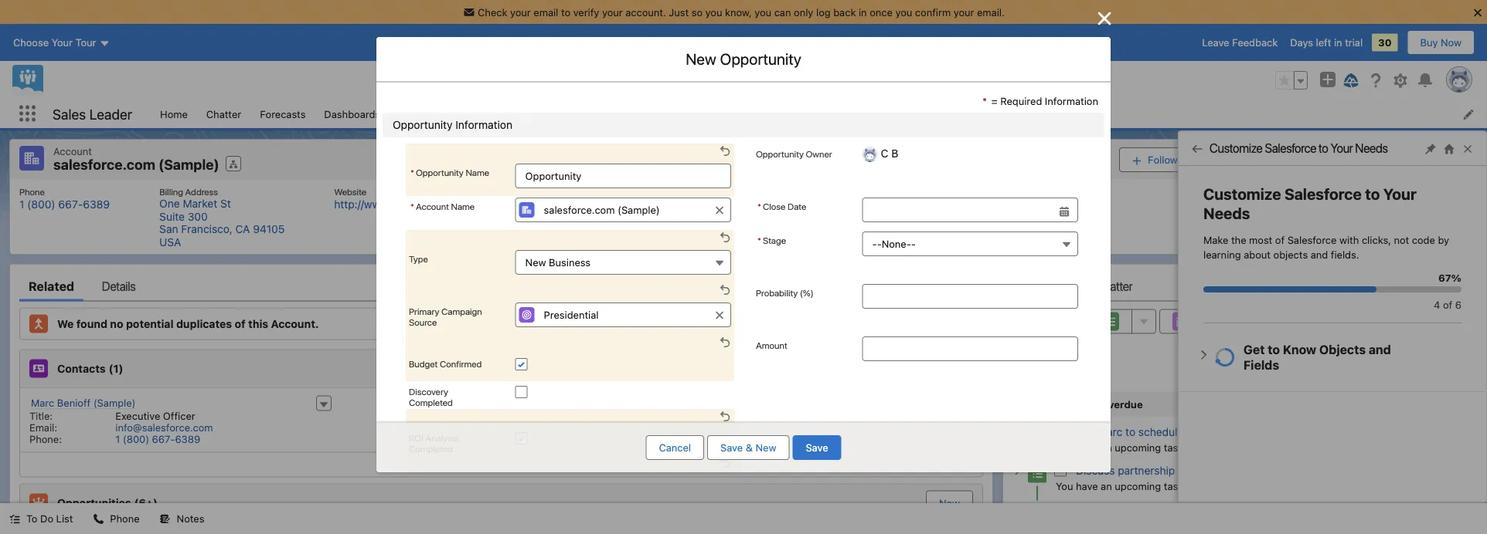 Task type: vqa. For each thing, say whether or not it's contained in the screenshot.
1 (800) 667-6389 "link" to the top
yes



Task type: describe. For each thing, give the bounding box(es) containing it.
account.
[[626, 6, 666, 18]]

text default image for phone
[[93, 515, 104, 525]]

salesforce.com (Sample) text field
[[515, 198, 731, 223]]

your inside the customize salesforce to your needs
[[1384, 185, 1417, 203]]

(1)
[[109, 363, 123, 376]]

to inside the customize salesforce to your needs
[[1365, 185, 1380, 203]]

1 vertical spatial in
[[1334, 37, 1343, 48]]

discovery completed
[[409, 387, 453, 408]]

demo
[[1187, 426, 1215, 439]]

reports list item
[[410, 100, 485, 128]]

2 • from the left
[[1386, 342, 1391, 354]]

progress bar progress bar
[[1204, 287, 1462, 293]]

1 vertical spatial information
[[456, 119, 513, 131]]

reports
[[419, 108, 456, 120]]

phone button
[[84, 504, 149, 535]]

300
[[188, 210, 208, 223]]

have for call
[[1076, 443, 1098, 454]]

phone:
[[29, 434, 62, 446]]

contacts link
[[761, 100, 822, 128]]

marc benioff (sample) link
[[31, 398, 136, 410]]

types
[[1408, 342, 1434, 354]]

upcoming for marc
[[1115, 443, 1161, 454]]

learning
[[1204, 249, 1241, 261]]

view account hierarchy
[[1220, 154, 1332, 166]]

related link
[[29, 271, 74, 302]]

2 your from the left
[[602, 6, 623, 18]]

with for call marc to schedule demo (sample)
[[1187, 443, 1206, 454]]

opportunities list item
[[567, 100, 670, 128]]

1 inside marc benioff (sample) element
[[115, 434, 120, 446]]

c b
[[536, 199, 554, 212]]

* for * = required information
[[983, 95, 987, 107]]

delete button
[[1387, 147, 1444, 172]]

http://www.salesforce.com link
[[334, 198, 467, 211]]

content
[[851, 108, 889, 120]]

info@salesforce.com
[[115, 422, 213, 434]]

you have an upcoming task with for partnership
[[1056, 481, 1209, 493]]

view for view account hierarchy
[[1220, 154, 1242, 166]]

account down sales
[[53, 145, 92, 157]]

discuss partnership opportunities (sample) link
[[1076, 465, 1293, 478]]

once
[[870, 6, 893, 18]]

potential
[[126, 318, 174, 331]]

you have an upcoming task with for marc
[[1056, 443, 1209, 454]]

* account name
[[411, 201, 475, 212]]

email
[[534, 6, 558, 18]]

marc benioff (sample) element
[[20, 395, 341, 447]]

3 - from the left
[[911, 238, 916, 250]]

0 horizontal spatial your
[[1331, 141, 1353, 156]]

you for call marc to schedule demo (sample)
[[1056, 443, 1073, 454]]

search... button
[[565, 68, 874, 93]]

0 horizontal spatial chatter
[[206, 108, 241, 120]]

list
[[56, 514, 73, 525]]

billing
[[159, 186, 183, 197]]

check your email to verify your account. just so you know, you can only log back in once you confirm your email.
[[478, 6, 1005, 18]]

0 vertical spatial customize salesforce to your needs
[[1210, 141, 1388, 156]]

view account hierarchy button
[[1207, 147, 1345, 172]]

details link
[[102, 271, 136, 302]]

discovery
[[409, 387, 448, 397]]

667- inside phone 1 (800) 667-6389
[[58, 198, 83, 211]]

time
[[1297, 342, 1317, 354]]

title:
[[29, 411, 53, 422]]

opportunities link
[[567, 100, 650, 128]]

to do list button
[[0, 504, 82, 535]]

0 horizontal spatial 1 (800) 667-6389 link
[[19, 198, 110, 211]]

delete
[[1401, 154, 1431, 166]]

marc inside marc benioff (sample) link
[[31, 398, 54, 409]]

just
[[669, 6, 689, 18]]

667- inside marc benioff (sample) element
[[152, 434, 175, 446]]

date
[[788, 201, 806, 212]]

edit button
[[1344, 147, 1388, 172]]

0 vertical spatial salesforce
[[1265, 141, 1317, 156]]

phone for phone 1 (800) 667-6389
[[19, 186, 45, 197]]

probability (%)
[[756, 288, 814, 298]]

owner for opportunity owner
[[806, 148, 832, 159]]

1 horizontal spatial marc
[[1098, 426, 1123, 439]]

opportunities (6+)
[[57, 497, 158, 510]]

save button
[[793, 436, 842, 461]]

6389 inside marc benioff (sample) element
[[175, 434, 200, 446]]

view all
[[483, 460, 520, 471]]

new inside the related tab panel
[[939, 498, 960, 509]]

task for to
[[1164, 443, 1184, 454]]

to down 'overdue'
[[1126, 426, 1136, 439]]

stage
[[763, 235, 786, 246]]

of inside make the most of salesforce with clicks, not code by learning about objects and fields.
[[1275, 234, 1285, 246]]

primary campaign source
[[409, 306, 482, 328]]

b
[[547, 199, 554, 212]]

amount
[[756, 340, 787, 351]]

task image for discuss partnership opportunities (sample)
[[1028, 465, 1047, 484]]

can
[[774, 6, 791, 18]]

name for * opportunity name
[[466, 167, 489, 178]]

buy
[[1421, 37, 1438, 48]]

tab list containing activity
[[1013, 271, 1468, 302]]

call marc to schedule demo (sample) link
[[1076, 426, 1263, 439]]

group containing *
[[756, 198, 1078, 223]]

& for new
[[746, 443, 753, 454]]

activities
[[1342, 342, 1383, 354]]

leave feedback link
[[1202, 37, 1278, 48]]

list containing one market st
[[10, 180, 1477, 255]]

1 - from the left
[[873, 238, 877, 250]]

(sample) down upcoming & overdue dropdown button
[[1218, 426, 1263, 439]]

buy now
[[1421, 37, 1462, 48]]

& for overdue
[[1091, 399, 1098, 411]]

filters: all time • all activities • all types
[[1248, 342, 1434, 354]]

assets list item
[[898, 100, 968, 128]]

upcoming for partnership
[[1115, 481, 1161, 493]]

(sample) up the address on the left of the page
[[159, 157, 219, 173]]

salesforce.com (sample)
[[53, 157, 219, 173]]

found
[[76, 318, 107, 331]]

by
[[1438, 234, 1450, 246]]

account inside button
[[1245, 154, 1284, 166]]

type
[[409, 254, 428, 264]]

(sample) inside the related tab panel
[[93, 398, 136, 409]]

inverse image
[[1095, 9, 1114, 28]]

activity
[[1022, 279, 1068, 294]]

needs inside the customize salesforce to your needs
[[1204, 204, 1250, 223]]

accounts list item
[[485, 100, 567, 128]]

opportunity owner
[[756, 148, 832, 159]]

have for discuss
[[1076, 481, 1098, 493]]

st
[[220, 198, 231, 210]]

1 vertical spatial 1 (800) 667-6389 link
[[115, 434, 200, 446]]

about
[[1244, 249, 1271, 261]]

progress bar image
[[1204, 287, 1377, 293]]

customize inside the customize salesforce to your needs
[[1204, 185, 1281, 203]]

contacts for contacts
[[771, 108, 813, 120]]

opportunities for opportunities (6+)
[[57, 497, 131, 510]]

1 your from the left
[[510, 6, 531, 18]]

suite
[[159, 210, 185, 223]]

name for * account name
[[451, 201, 475, 212]]

phone for phone
[[110, 514, 140, 525]]

type new business
[[409, 254, 591, 269]]

account owner
[[516, 186, 578, 197]]

all inside the related tab panel
[[508, 460, 520, 471]]

opportunities
[[1178, 465, 1245, 478]]

forecasts
[[260, 108, 306, 120]]

no
[[110, 318, 123, 331]]

content link
[[842, 100, 898, 128]]

duplicates
[[176, 318, 232, 331]]

partnership
[[1118, 465, 1175, 478]]

days
[[1290, 37, 1313, 48]]

with for discuss partnership opportunities (sample)
[[1187, 481, 1206, 493]]

home link
[[151, 100, 197, 128]]

phone 1 (800) 667-6389
[[19, 186, 110, 211]]

1 horizontal spatial chatter
[[1096, 279, 1133, 294]]

(6+)
[[134, 497, 158, 510]]

business
[[549, 257, 591, 269]]

67%
[[1439, 272, 1462, 284]]

task image for call marc to schedule demo (sample)
[[1028, 427, 1047, 445]]

save & new
[[721, 443, 777, 454]]

* for * opportunity name
[[411, 167, 414, 178]]

notes button
[[150, 504, 214, 535]]

do
[[40, 514, 53, 525]]



Task type: locate. For each thing, give the bounding box(es) containing it.
account down the "* opportunity name"
[[416, 201, 449, 212]]

task image
[[1028, 427, 1047, 445], [1028, 465, 1047, 484]]

have down discuss
[[1076, 481, 1098, 493]]

salesforce.com
[[53, 157, 155, 173]]

2 task image from the top
[[1028, 465, 1047, 484]]

trial
[[1345, 37, 1363, 48]]

upcoming & overdue
[[1037, 399, 1143, 411]]

opportunity up the "* opportunity name"
[[393, 119, 453, 131]]

0 vertical spatial have
[[1076, 443, 1098, 454]]

your left email.
[[954, 6, 974, 18]]

0 horizontal spatial 1
[[19, 198, 24, 211]]

none-
[[882, 238, 911, 250]]

0 horizontal spatial text default image
[[93, 515, 104, 525]]

0 vertical spatial 1 (800) 667-6389 link
[[19, 198, 110, 211]]

home
[[160, 108, 188, 120]]

needs left delete
[[1356, 141, 1388, 156]]

0 vertical spatial information
[[1045, 95, 1099, 107]]

your right verify
[[602, 6, 623, 18]]

you right the so
[[706, 6, 722, 18]]

1 horizontal spatial information
[[1045, 95, 1099, 107]]

0 vertical spatial your
[[1331, 141, 1353, 156]]

2 you from the top
[[1056, 481, 1073, 493]]

group down days
[[1276, 71, 1308, 90]]

only
[[794, 6, 814, 18]]

upcoming up partnership
[[1115, 443, 1161, 454]]

1 vertical spatial 667-
[[152, 434, 175, 446]]

save for save & new
[[721, 443, 743, 454]]

progress bar
[[1216, 349, 1235, 367]]

Stage, --None-- button
[[862, 232, 1078, 257]]

with down discuss partnership opportunities (sample)
[[1187, 481, 1206, 493]]

owner up the b at the top left of page
[[552, 186, 578, 197]]

an down discuss
[[1101, 481, 1112, 493]]

1 vertical spatial 1
[[115, 434, 120, 446]]

1 horizontal spatial chatter link
[[1096, 271, 1133, 302]]

assets
[[907, 108, 939, 120]]

667- down officer
[[152, 434, 175, 446]]

0 vertical spatial task
[[1164, 443, 1184, 454]]

save inside button
[[806, 443, 828, 454]]

you for discuss partnership opportunities (sample)
[[1056, 481, 1073, 493]]

assets link
[[898, 100, 948, 128]]

* down the "* opportunity name"
[[411, 201, 414, 212]]

* for * stage --none--
[[758, 235, 761, 246]]

owner for account owner
[[552, 186, 578, 197]]

save right cancel button
[[721, 443, 743, 454]]

0 vertical spatial 6389
[[83, 198, 110, 211]]

1 horizontal spatial (800)
[[123, 434, 149, 446]]

*
[[983, 95, 987, 107], [411, 167, 414, 178], [411, 201, 414, 212], [758, 201, 761, 212], [758, 235, 761, 246]]

name down the "* opportunity name"
[[451, 201, 475, 212]]

cancel button
[[646, 436, 704, 461]]

Type button
[[515, 250, 731, 275]]

your down delete
[[1384, 185, 1417, 203]]

2 have from the top
[[1076, 481, 1098, 493]]

buy now button
[[1407, 30, 1475, 55]]

0 vertical spatial chatter
[[206, 108, 241, 120]]

to do list
[[26, 514, 73, 525]]

completed
[[409, 397, 453, 408]]

dashboards list item
[[315, 100, 410, 128]]

text default image for notes
[[160, 515, 171, 525]]

* close date
[[758, 201, 806, 212]]

info@salesforce.com phone:
[[29, 422, 213, 446]]

2 task from the top
[[1164, 481, 1184, 493]]

campaigns link
[[670, 100, 741, 128]]

upcoming & overdue button
[[1014, 392, 1467, 417]]

* left close
[[758, 201, 761, 212]]

0 horizontal spatial contacts
[[57, 363, 106, 376]]

(%)
[[800, 288, 814, 298]]

&
[[1091, 399, 1098, 411], [746, 443, 753, 454]]

1 vertical spatial you have an upcoming task with
[[1056, 481, 1209, 493]]

list
[[151, 100, 1487, 128], [10, 180, 1477, 255]]

0 vertical spatial (800)
[[27, 198, 55, 211]]

chatter link right "home"
[[197, 100, 251, 128]]

you have an upcoming task with up partnership
[[1056, 443, 1209, 454]]

of up objects
[[1275, 234, 1285, 246]]

opportunity up * account name
[[416, 167, 464, 178]]

chatter link for home link
[[197, 100, 251, 128]]

website
[[334, 186, 366, 197]]

text default image down 'opportunities (6+)'
[[93, 515, 104, 525]]

contacts for contacts (1)
[[57, 363, 106, 376]]

contacts (1)
[[57, 363, 123, 376]]

2 you from the left
[[755, 6, 772, 18]]

c
[[536, 199, 544, 212]]

customize up the
[[1204, 185, 1281, 203]]

group
[[1276, 71, 1308, 90], [756, 198, 1078, 223]]

salesforce up and at the top
[[1288, 234, 1337, 246]]

market
[[183, 198, 217, 210]]

0 horizontal spatial your
[[510, 6, 531, 18]]

2 upcoming from the top
[[1115, 481, 1161, 493]]

& inside upcoming & overdue dropdown button
[[1091, 399, 1098, 411]]

0 vertical spatial an
[[1101, 443, 1112, 454]]

0 vertical spatial name
[[466, 167, 489, 178]]

contacts inside list item
[[771, 108, 813, 120]]

1 horizontal spatial group
[[1276, 71, 1308, 90]]

0 vertical spatial in
[[859, 6, 867, 18]]

you
[[706, 6, 722, 18], [755, 6, 772, 18], [896, 6, 912, 18]]

1 horizontal spatial tab list
[[1013, 271, 1468, 302]]

0 vertical spatial phone
[[19, 186, 45, 197]]

opportunities inside opportunities 'link'
[[577, 108, 641, 120]]

1 tab list from the left
[[19, 271, 983, 302]]

related tab panel
[[19, 302, 983, 535]]

1 vertical spatial chatter
[[1096, 279, 1133, 294]]

6389 down officer
[[175, 434, 200, 446]]

to down edit button
[[1365, 185, 1380, 203]]

1 vertical spatial customize
[[1204, 185, 1281, 203]]

opportunities for opportunities
[[577, 108, 641, 120]]

0 vertical spatial of
[[1275, 234, 1285, 246]]

1 vertical spatial marc
[[1098, 426, 1123, 439]]

salesforce inside the customize salesforce to your needs
[[1285, 185, 1362, 203]]

(800) down "executive"
[[123, 434, 149, 446]]

1 you from the left
[[706, 6, 722, 18]]

task image left discuss
[[1028, 465, 1047, 484]]

to right email
[[561, 6, 571, 18]]

0 horizontal spatial view
[[483, 460, 505, 471]]

budget
[[409, 359, 438, 370]]

opportunity up search... button
[[720, 50, 802, 68]]

(sample)
[[159, 157, 219, 173], [93, 398, 136, 409], [1218, 426, 1263, 439], [1248, 465, 1293, 478]]

1 (800) 667-6389 link down "executive"
[[115, 434, 200, 446]]

chatter right home link
[[206, 108, 241, 120]]

0 horizontal spatial tab list
[[19, 271, 983, 302]]

* left the stage
[[758, 235, 761, 246]]

executive officer email:
[[29, 411, 195, 434]]

to
[[561, 6, 571, 18], [1319, 141, 1329, 156], [1365, 185, 1380, 203], [1126, 426, 1136, 439]]

with up fields.
[[1340, 234, 1359, 246]]

* left =
[[983, 95, 987, 107]]

of inside the related tab panel
[[235, 318, 246, 331]]

2 horizontal spatial you
[[896, 6, 912, 18]]

-
[[873, 238, 877, 250], [877, 238, 882, 250], [911, 238, 916, 250]]

owner
[[806, 148, 832, 159], [552, 186, 578, 197]]

0 vertical spatial marc
[[31, 398, 54, 409]]

call
[[1076, 426, 1095, 439]]

feedback
[[1232, 37, 1278, 48]]

2 vertical spatial salesforce
[[1288, 234, 1337, 246]]

primary
[[409, 306, 439, 317]]

* inside * stage --none--
[[758, 235, 761, 246]]

1 horizontal spatial contacts
[[771, 108, 813, 120]]

1 vertical spatial name
[[451, 201, 475, 212]]

close
[[763, 201, 786, 212]]

1 vertical spatial owner
[[552, 186, 578, 197]]

1 an from the top
[[1101, 443, 1112, 454]]

budget confirmed
[[409, 359, 482, 370]]

task down call marc to schedule demo (sample)
[[1164, 443, 1184, 454]]

1 inside phone 1 (800) 667-6389
[[19, 198, 24, 211]]

opportunities inside the related tab panel
[[57, 497, 131, 510]]

•
[[1320, 342, 1324, 354], [1386, 342, 1391, 354]]

salesforce inside make the most of salesforce with clicks, not code by learning about objects and fields.
[[1288, 234, 1337, 246]]

source
[[409, 317, 437, 328]]

0 horizontal spatial chatter link
[[197, 100, 251, 128]]

0 horizontal spatial save
[[721, 443, 743, 454]]

=
[[992, 95, 998, 107]]

phone inside phone 1 (800) 667-6389
[[19, 186, 45, 197]]

1 vertical spatial salesforce
[[1285, 185, 1362, 203]]

fields.
[[1331, 249, 1360, 261]]

usa
[[159, 236, 181, 249]]

Primary Campaign Source text field
[[515, 303, 731, 328]]

2 horizontal spatial your
[[954, 6, 974, 18]]

schedule
[[1139, 426, 1184, 439]]

your left edit on the right top
[[1331, 141, 1353, 156]]

• right 'time'
[[1320, 342, 1324, 354]]

details
[[102, 279, 136, 294]]

upcoming down partnership
[[1115, 481, 1161, 493]]

know,
[[725, 6, 752, 18]]

67% status
[[1204, 263, 1462, 311]]

(sample) right the opportunities
[[1248, 465, 1293, 478]]

with inside make the most of salesforce with clicks, not code by learning about objects and fields.
[[1340, 234, 1359, 246]]

so
[[692, 6, 703, 18]]

days left in trial
[[1290, 37, 1363, 48]]

name up * account name
[[466, 167, 489, 178]]

1 vertical spatial contacts
[[57, 363, 106, 376]]

phone inside button
[[110, 514, 140, 525]]

contacts up opportunity owner
[[771, 108, 813, 120]]

customize left hierarchy
[[1210, 141, 1263, 156]]

in right left
[[1334, 37, 1343, 48]]

1 vertical spatial upcoming
[[1115, 481, 1161, 493]]

1 you have an upcoming task with from the top
[[1056, 443, 1209, 454]]

of left this
[[235, 318, 246, 331]]

0 horizontal spatial 667-
[[58, 198, 83, 211]]

make
[[1204, 234, 1229, 246]]

1 vertical spatial phone
[[110, 514, 140, 525]]

6389 down salesforce.com
[[83, 198, 110, 211]]

6389
[[83, 198, 110, 211], [175, 434, 200, 446]]

0 horizontal spatial phone
[[19, 186, 45, 197]]

Amount text field
[[862, 337, 1078, 362]]

0 vertical spatial group
[[1276, 71, 1308, 90]]

667- down salesforce.com
[[58, 198, 83, 211]]

* for * account name
[[411, 201, 414, 212]]

1 horizontal spatial owner
[[806, 148, 832, 159]]

1 vertical spatial an
[[1101, 481, 1112, 493]]

contacts up marc benioff (sample)
[[57, 363, 106, 376]]

1 task image from the top
[[1028, 427, 1047, 445]]

* for * close date
[[758, 201, 761, 212]]

0 vertical spatial view
[[1220, 154, 1242, 166]]

to left edit button
[[1319, 141, 1329, 156]]

owner down contacts list item at the top right of page
[[806, 148, 832, 159]]

1 vertical spatial task
[[1164, 481, 1184, 493]]

this
[[248, 318, 268, 331]]

chatter right activity link
[[1096, 279, 1133, 294]]

1 vertical spatial with
[[1187, 443, 1206, 454]]

30
[[1379, 37, 1392, 48]]

1 vertical spatial of
[[235, 318, 246, 331]]

1 vertical spatial you
[[1056, 481, 1073, 493]]

task for opportunities
[[1164, 481, 1184, 493]]

marc up title:
[[31, 398, 54, 409]]

most
[[1249, 234, 1273, 246]]

(sample) up executive officer email:
[[93, 398, 136, 409]]

1 horizontal spatial 667-
[[152, 434, 175, 446]]

an up discuss
[[1101, 443, 1112, 454]]

• right activities
[[1386, 342, 1391, 354]]

account up c
[[516, 186, 550, 197]]

0 vertical spatial you have an upcoming task with
[[1056, 443, 1209, 454]]

text default image inside phone button
[[93, 515, 104, 525]]

search...
[[595, 75, 637, 86]]

1 horizontal spatial phone
[[110, 514, 140, 525]]

check
[[478, 6, 508, 18]]

6389 inside phone 1 (800) 667-6389
[[83, 198, 110, 211]]

c b link
[[536, 199, 554, 213]]

3 you from the left
[[896, 6, 912, 18]]

1 vertical spatial customize salesforce to your needs
[[1204, 185, 1417, 223]]

salesforce down hierarchy
[[1285, 185, 1362, 203]]

contacts inside the related tab panel
[[57, 363, 106, 376]]

opportunities up the list
[[57, 497, 131, 510]]

& left 'overdue'
[[1091, 399, 1098, 411]]

marc right call
[[1098, 426, 1123, 439]]

tab list down the type new business
[[19, 271, 983, 302]]

0 horizontal spatial (800)
[[27, 198, 55, 211]]

chatter link right activity link
[[1096, 271, 1133, 302]]

1 vertical spatial task image
[[1028, 465, 1047, 484]]

you have an upcoming task with down partnership
[[1056, 481, 1209, 493]]

1 vertical spatial (800)
[[123, 434, 149, 446]]

chatter link for activity link
[[1096, 271, 1133, 302]]

task image down "upcoming"
[[1028, 427, 1047, 445]]

(800) inside marc benioff (sample) element
[[123, 434, 149, 446]]

1 horizontal spatial &
[[1091, 399, 1098, 411]]

save right save & new button
[[806, 443, 828, 454]]

1 horizontal spatial of
[[1275, 234, 1285, 246]]

1 horizontal spatial •
[[1386, 342, 1391, 354]]

1 horizontal spatial 6389
[[175, 434, 200, 446]]

account.
[[271, 318, 319, 331]]

1
[[19, 198, 24, 211], [115, 434, 120, 446]]

text default image inside notes 'button'
[[160, 515, 171, 525]]

0 vertical spatial needs
[[1356, 141, 1388, 156]]

account inside list
[[516, 186, 550, 197]]

1 (800) 667-6389 link
[[19, 198, 110, 211], [115, 434, 200, 446]]

1 you from the top
[[1056, 443, 1073, 454]]

upcoming
[[1115, 443, 1161, 454], [1115, 481, 1161, 493]]

francisco,
[[181, 223, 233, 236]]

1 horizontal spatial save
[[806, 443, 828, 454]]

opportunity down contacts link
[[756, 148, 804, 159]]

1 vertical spatial chatter link
[[1096, 271, 1133, 302]]

text default image
[[9, 515, 20, 525]]

1 vertical spatial opportunities
[[57, 497, 131, 510]]

view for view all
[[483, 460, 505, 471]]

0 horizontal spatial owner
[[552, 186, 578, 197]]

you left can
[[755, 6, 772, 18]]

an for partnership
[[1101, 481, 1112, 493]]

salesforce
[[1265, 141, 1317, 156], [1285, 185, 1362, 203], [1288, 234, 1337, 246]]

opportunities down search...
[[577, 108, 641, 120]]

(800) inside phone 1 (800) 667-6389
[[27, 198, 55, 211]]

clicks,
[[1362, 234, 1392, 246]]

0 horizontal spatial in
[[859, 6, 867, 18]]

in right back
[[859, 6, 867, 18]]

1 horizontal spatial view
[[1220, 154, 1242, 166]]

0 vertical spatial customize
[[1210, 141, 1263, 156]]

2 save from the left
[[806, 443, 828, 454]]

list containing home
[[151, 100, 1487, 128]]

0 vertical spatial you
[[1056, 443, 1073, 454]]

0 vertical spatial task image
[[1028, 427, 1047, 445]]

3 your from the left
[[954, 6, 974, 18]]

text default image left notes
[[160, 515, 171, 525]]

tab list
[[19, 271, 983, 302], [1013, 271, 1468, 302]]

activity link
[[1022, 271, 1068, 302]]

1 have from the top
[[1076, 443, 1098, 454]]

new inside the type new business
[[525, 257, 546, 269]]

0 vertical spatial &
[[1091, 399, 1098, 411]]

1 (800) 667-6389 link down salesforce.com
[[19, 198, 110, 211]]

* opportunity name
[[411, 167, 489, 178]]

one
[[159, 198, 180, 210]]

forecasts link
[[251, 100, 315, 128]]

all
[[1282, 342, 1294, 354], [1327, 342, 1339, 354], [1394, 342, 1405, 354], [508, 460, 520, 471]]

0 vertical spatial 1
[[19, 198, 24, 211]]

2 you have an upcoming task with from the top
[[1056, 481, 1209, 493]]

0 horizontal spatial needs
[[1204, 204, 1250, 223]]

your left email
[[510, 6, 531, 18]]

save for save
[[806, 443, 828, 454]]

group up none-
[[756, 198, 1078, 223]]

you right once on the top
[[896, 6, 912, 18]]

1 horizontal spatial 1
[[115, 434, 120, 446]]

notes
[[177, 514, 204, 525]]

an for marc
[[1101, 443, 1112, 454]]

2 text default image from the left
[[160, 515, 171, 525]]

contacts image
[[29, 360, 48, 378]]

(800) down salesforce.com
[[27, 198, 55, 211]]

to
[[26, 514, 37, 525]]

benioff
[[57, 398, 91, 409]]

0 vertical spatial chatter link
[[197, 100, 251, 128]]

0 vertical spatial 667-
[[58, 198, 83, 211]]

cancel
[[659, 443, 691, 454]]

1 horizontal spatial your
[[1384, 185, 1417, 203]]

1 save from the left
[[721, 443, 743, 454]]

sales
[[53, 106, 86, 122]]

None text field
[[515, 164, 731, 189], [862, 198, 1078, 223], [515, 164, 731, 189], [862, 198, 1078, 223]]

0 horizontal spatial 6389
[[83, 198, 110, 211]]

2 - from the left
[[877, 238, 882, 250]]

left
[[1316, 37, 1332, 48]]

opportunities image
[[29, 494, 48, 513]]

salesforce left edit button
[[1265, 141, 1317, 156]]

confirm
[[915, 6, 951, 18]]

tab list containing related
[[19, 271, 983, 302]]

contacts list item
[[761, 100, 842, 128]]

billing address one market st suite 300 san francisco, ca 94105 usa
[[159, 186, 285, 249]]

Probability (%) text field
[[862, 284, 1078, 309]]

needs up make
[[1204, 204, 1250, 223]]

1 vertical spatial list
[[10, 180, 1477, 255]]

text default image
[[93, 515, 104, 525], [160, 515, 171, 525]]

2 an from the top
[[1101, 481, 1112, 493]]

view inside button
[[1220, 154, 1242, 166]]

1 task from the top
[[1164, 443, 1184, 454]]

0 vertical spatial owner
[[806, 148, 832, 159]]

address
[[185, 186, 218, 197]]

1 vertical spatial &
[[746, 443, 753, 454]]

0 horizontal spatial •
[[1320, 342, 1324, 354]]

view inside the related tab panel
[[483, 460, 505, 471]]

with down demo
[[1187, 443, 1206, 454]]

accounts link
[[485, 100, 547, 128]]

1 vertical spatial group
[[756, 198, 1078, 223]]

0 vertical spatial opportunities
[[577, 108, 641, 120]]

667-
[[58, 198, 83, 211], [152, 434, 175, 446]]

task down discuss partnership opportunities (sample) link
[[1164, 481, 1184, 493]]

2 vertical spatial with
[[1187, 481, 1206, 493]]

the
[[1232, 234, 1247, 246]]

marc benioff (sample)
[[31, 398, 136, 409]]

* = required information
[[983, 95, 1099, 107]]

1 • from the left
[[1320, 342, 1324, 354]]

& left the save button
[[746, 443, 753, 454]]

0 horizontal spatial marc
[[31, 398, 54, 409]]

campaigns list item
[[670, 100, 761, 128]]

(800)
[[27, 198, 55, 211], [123, 434, 149, 446]]

account left hierarchy
[[1245, 154, 1284, 166]]

account
[[53, 145, 92, 157], [1245, 154, 1284, 166], [516, 186, 550, 197], [416, 201, 449, 212]]

2 tab list from the left
[[1013, 271, 1468, 302]]

save inside button
[[721, 443, 743, 454]]

have down call
[[1076, 443, 1098, 454]]

0 horizontal spatial of
[[235, 318, 246, 331]]

* up website http://www.salesforce.com
[[411, 167, 414, 178]]

1 vertical spatial view
[[483, 460, 505, 471]]

tab list down about
[[1013, 271, 1468, 302]]

1 vertical spatial have
[[1076, 481, 1098, 493]]

0 vertical spatial list
[[151, 100, 1487, 128]]

1 text default image from the left
[[93, 515, 104, 525]]

1 upcoming from the top
[[1115, 443, 1161, 454]]

& inside save & new button
[[746, 443, 753, 454]]



